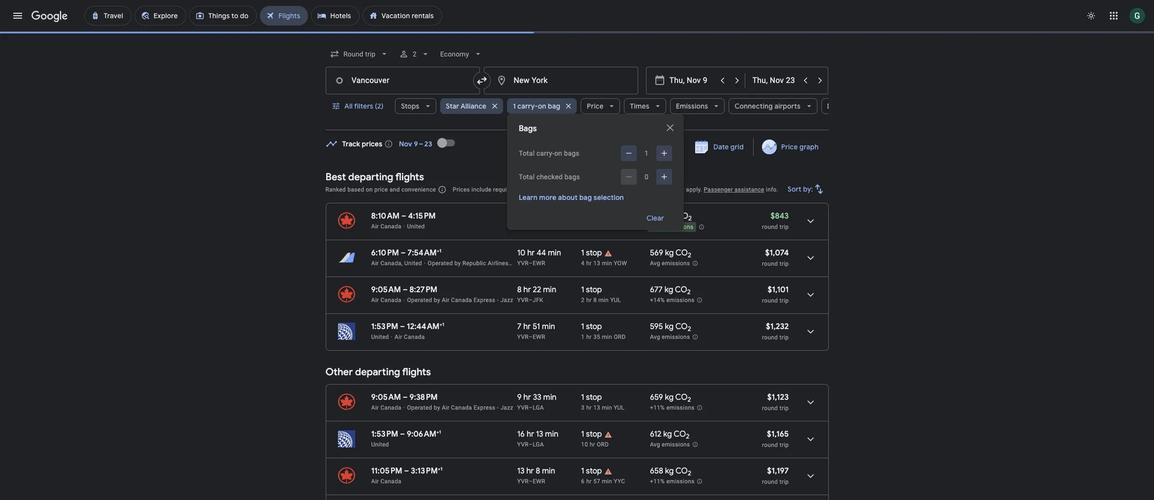 Task type: describe. For each thing, give the bounding box(es) containing it.
flight details. leaves vancouver international airport at 9:05 am on thursday, november 9 and arrives at john f. kennedy international airport at 8:27 pm on thursday, november 9. image
[[799, 283, 823, 307]]

yyc
[[614, 478, 625, 485]]

1 inside 1 stop 3 hr 13 min yul
[[581, 393, 584, 403]]

emissions button
[[670, 94, 725, 118]]

departing for best
[[348, 171, 393, 183]]

prices
[[453, 186, 470, 193]]

12:44 am
[[407, 322, 440, 332]]

1 inside popup button
[[513, 102, 516, 111]]

hr inside the 1 stop 1 hr 35 min ord
[[586, 334, 592, 341]]

6:10 pm – 7:54 am + 1
[[371, 248, 442, 258]]

4 hr 13 min yow
[[581, 260, 627, 267]]

8:27 pm
[[410, 285, 438, 295]]

$1,123 round trip
[[762, 393, 789, 412]]

ewr for 44
[[533, 260, 546, 267]]

nov 9 – 23
[[399, 140, 432, 148]]

1 stop for 16 hr 13 min
[[581, 430, 602, 439]]

round for $1,197
[[762, 479, 778, 486]]

stop inside the 1 stop 1 hr 35 min ord
[[586, 322, 602, 332]]

+ for 3:13 pm
[[438, 466, 441, 472]]

emissions for 595
[[662, 334, 690, 341]]

trip for $1,074
[[780, 261, 789, 267]]

by for 9:05 am – 8:27 pm
[[434, 297, 440, 304]]

leaves vancouver international airport at 9:05 am on thursday, november 9 and arrives at john f. kennedy international airport at 8:27 pm on thursday, november 9. element
[[371, 285, 438, 295]]

– inside 1:53 pm – 12:44 am + 1
[[400, 322, 405, 332]]

yvr – ewr
[[517, 223, 546, 230]]

stop inside 1 stop 3 hr 13 min yul
[[586, 393, 602, 403]]

503 kg co 2
[[650, 211, 692, 223]]

kg for 569
[[665, 248, 674, 258]]

layover (1 of 1) is a 2 hr 8 min layover at montréal-pierre elliott trudeau international airport in montreal. element
[[581, 296, 645, 304]]

leaves vancouver international airport at 6:10 pm on thursday, november 9 and arrives at newark liberty international airport at 7:54 am on friday, november 10. element
[[371, 248, 442, 258]]

569 kg co 2
[[650, 248, 692, 260]]

+ for 12:44 am
[[440, 321, 442, 328]]

grid
[[731, 143, 744, 151]]

emissions for 612
[[662, 441, 690, 448]]

kg for 659
[[665, 393, 674, 403]]

ord inside layover (1 of 1) is a 10 hr overnight layover at o'hare international airport in chicago. element
[[597, 441, 609, 448]]

yvr for 8
[[517, 297, 529, 304]]

jfk
[[533, 297, 544, 304]]

hr for 6 hr 57 min yyc
[[586, 478, 592, 485]]

13 inside 1 stop 3 hr 13 min yul
[[594, 405, 601, 411]]

hr inside 1 stop 3 hr 13 min yul
[[586, 405, 592, 411]]

all
[[344, 102, 353, 111]]

– left arrival time: 9:38 pm. text field
[[403, 393, 408, 403]]

1 up 0
[[645, 149, 649, 157]]

1 stop 2 hr 8 min yul
[[581, 285, 621, 304]]

checked
[[537, 173, 563, 181]]

round for $1,232
[[762, 334, 778, 341]]

leaves vancouver international airport at 8:10 am on thursday, november 9 and arrives at newark liberty international airport at 4:15 pm on thursday, november 9. element
[[371, 211, 436, 221]]

emissions for 677
[[667, 297, 695, 304]]

hr for 10 hr 44 min yvr – ewr
[[528, 248, 535, 258]]

price
[[374, 186, 388, 193]]

swap origin and destination. image
[[476, 75, 488, 87]]

optional
[[588, 186, 611, 193]]

hr for 13 hr 8 min yvr – ewr
[[527, 466, 534, 476]]

– inside 9 hr 33 min yvr – lga
[[529, 405, 533, 411]]

duration
[[828, 102, 856, 111]]

– inside 13 hr 8 min yvr – ewr
[[529, 478, 533, 485]]

$1,232 round trip
[[762, 322, 789, 341]]

min inside 1 stop 3 hr 13 min yul
[[602, 405, 612, 411]]

min for 4
[[602, 260, 612, 267]]

503
[[650, 211, 664, 221]]

air canada down "leaves vancouver international airport at 1:53 pm on thursday, november 9 and arrives at newark liberty international airport at 12:44 am on friday, november 10." element
[[395, 334, 425, 341]]

677
[[650, 285, 663, 295]]

bag for learn more about bag selection
[[580, 193, 592, 202]]

hr for 9 hr 33 min yvr – lga
[[524, 393, 531, 403]]

leaves vancouver international airport at 9:05 am on thursday, november 9 and arrives at laguardia airport at 9:38 pm on thursday, november 9. element
[[371, 393, 438, 403]]

total duration 10 hr 44 min. element
[[517, 248, 581, 260]]

emissions for 658
[[667, 478, 695, 485]]

total checked bags
[[519, 173, 580, 181]]

change appearance image
[[1080, 4, 1104, 28]]

co for 659
[[676, 393, 688, 403]]

assistance
[[735, 186, 765, 193]]

emissions
[[676, 102, 708, 111]]

leaves vancouver international airport at 1:53 pm on thursday, november 9 and arrives at newark liberty international airport at 12:44 am on friday, november 10. element
[[371, 321, 444, 332]]

co for 658
[[676, 466, 688, 476]]

2 and from the left
[[636, 186, 646, 193]]

flight details. leaves vancouver international airport at 6:10 pm on thursday, november 9 and arrives at newark liberty international airport at 7:54 am on friday, november 10. image
[[799, 246, 823, 270]]

kg for 503
[[666, 211, 675, 221]]

1 inside 11:05 pm – 3:13 pm + 1
[[441, 466, 443, 472]]

2 for 503
[[689, 214, 692, 223]]

595 kg co 2
[[650, 322, 691, 333]]

+14%
[[650, 297, 665, 304]]

– left '8:27 pm' text field
[[403, 285, 408, 295]]

11:05 pm – 3:13 pm + 1
[[371, 466, 443, 476]]

round for $1,123
[[762, 405, 778, 412]]

nov
[[399, 140, 412, 148]]

prices include required taxes + fees for 2 adults. optional charges and bag fees may apply. passenger assistance
[[453, 186, 765, 193]]

1197 US dollars text field
[[768, 466, 789, 476]]

connecting airports button
[[729, 94, 818, 118]]

air canada down 11:05 pm text field
[[371, 478, 402, 485]]

– inside 10 hr 44 min yvr – ewr
[[529, 260, 533, 267]]

flight details. leaves vancouver international airport at 1:53 pm on thursday, november 9 and arrives at newark liberty international airport at 12:44 am on friday, november 10. image
[[799, 320, 823, 344]]

hr for 16 hr 13 min yvr – lga
[[527, 430, 534, 439]]

date grid button
[[688, 138, 752, 156]]

price button
[[581, 94, 620, 118]]

track prices
[[342, 140, 383, 148]]

9:38 pm
[[410, 393, 438, 403]]

6 hr 57 min yyc
[[581, 478, 625, 485]]

4 1 stop flight. element from the top
[[581, 393, 602, 404]]

passenger assistance button
[[704, 186, 765, 193]]

operated for 9:38 pm
[[407, 405, 432, 411]]

charges
[[612, 186, 634, 193]]

– inside 6:10 pm – 7:54 am + 1
[[401, 248, 406, 258]]

4:15 pm
[[408, 211, 436, 221]]

Arrival time: 4:15 PM. text field
[[408, 211, 436, 221]]

total carry-on bags
[[519, 149, 580, 157]]

co for 569
[[676, 248, 688, 258]]

595
[[650, 322, 663, 332]]

+ for 9:06 am
[[437, 429, 439, 436]]

layover (1 of 1) is a 3 hr 13 min layover at montréal-pierre elliott trudeau international airport in montreal. element
[[581, 404, 645, 412]]

yow
[[614, 260, 627, 267]]

+ for 7:54 am
[[437, 248, 440, 254]]

- for 9 hr 33 min
[[497, 405, 499, 411]]

0 vertical spatial bags
[[564, 149, 580, 157]]

– inside 11:05 pm – 3:13 pm + 1
[[404, 466, 409, 476]]

on for bags
[[555, 149, 562, 157]]

9:06 am
[[407, 430, 437, 439]]

1 left the 35
[[581, 334, 585, 341]]

8 inside 8 hr 22 min yvr – jfk
[[517, 285, 522, 295]]

operated by republic airlines/united express
[[428, 260, 552, 267]]

8:10 am
[[371, 211, 400, 221]]

+11% emissions for 658
[[650, 478, 695, 485]]

Arrival time: 9:38 PM. text field
[[410, 393, 438, 403]]

2 button
[[395, 42, 434, 66]]

departing for other
[[355, 366, 400, 378]]

graph
[[800, 143, 819, 151]]

10 for ord
[[581, 441, 588, 448]]

13 inside "element"
[[594, 260, 601, 267]]

hr inside 1 stop 2 hr 8 min yul
[[586, 297, 592, 304]]

1 up 10 hr ord
[[581, 430, 584, 439]]

1 stop 3 hr 13 min yul
[[581, 393, 625, 411]]

57
[[594, 478, 601, 485]]

4
[[581, 260, 585, 267]]

express for 8
[[474, 297, 496, 304]]

yvr for 16
[[517, 441, 529, 448]]

5 1 stop flight. element from the top
[[581, 430, 602, 441]]

trip for $1,101
[[780, 297, 789, 304]]

carry- for total
[[537, 149, 555, 157]]

best departing flights
[[326, 171, 424, 183]]

main menu image
[[12, 10, 24, 22]]

Departure time: 8:10 AM. text field
[[371, 211, 400, 221]]

Departure time: 9:05 AM. text field
[[371, 285, 401, 295]]

15%
[[653, 224, 664, 231]]

learn more about tracked prices image
[[385, 140, 393, 148]]

1 inside 1 stop 2 hr 8 min yul
[[581, 285, 584, 295]]

avg emissions for 612
[[650, 441, 690, 448]]

2 inside 1 stop 2 hr 8 min yul
[[581, 297, 585, 304]]

star
[[446, 102, 459, 111]]

+11% for 658
[[650, 478, 665, 485]]

sort
[[788, 185, 802, 194]]

min for 6
[[602, 478, 612, 485]]

8 inside 13 hr 8 min yvr – ewr
[[536, 466, 540, 476]]

bag inside 'main content'
[[648, 186, 658, 193]]

16
[[517, 430, 525, 439]]

carry- for 1
[[518, 102, 538, 111]]

2 inside popup button
[[413, 50, 417, 58]]

$1,197 round trip
[[762, 466, 789, 486]]

other
[[326, 366, 353, 378]]

avg emissions for 595
[[650, 334, 690, 341]]

2 for 677
[[688, 288, 691, 296]]

layover (1 of 1) is a 6 hr 57 min overnight layover at calgary international airport in calgary. element
[[581, 478, 645, 486]]

51
[[533, 322, 540, 332]]

9:05 am – 9:38 pm
[[371, 393, 438, 403]]

passenger
[[704, 186, 733, 193]]

lga for 13
[[533, 441, 544, 448]]

6
[[581, 478, 585, 485]]

prices
[[362, 140, 383, 148]]

13 hr 8 min yvr – ewr
[[517, 466, 556, 485]]

min for 9
[[544, 393, 557, 403]]

republic
[[463, 260, 486, 267]]

convenience
[[402, 186, 436, 193]]

659
[[650, 393, 663, 403]]

hr for 10 hr ord
[[590, 441, 595, 448]]

1123 US dollars text field
[[768, 393, 789, 403]]

avg for 569
[[650, 260, 661, 267]]

based
[[348, 186, 364, 193]]

total duration 16 hr 13 min. element
[[517, 430, 581, 441]]

1 1 stop flight. element from the top
[[581, 248, 602, 260]]

star alliance button
[[440, 94, 503, 118]]

(2)
[[375, 102, 383, 111]]

- for 8 hr 22 min
[[497, 297, 499, 304]]

bag fees button
[[648, 186, 672, 193]]

Return text field
[[753, 67, 798, 94]]

learn more about bag selection link
[[519, 193, 624, 202]]

ewr for 8
[[533, 478, 546, 485]]

2 fees from the left
[[660, 186, 672, 193]]

star alliance
[[446, 102, 487, 111]]

– down learn
[[529, 223, 533, 230]]

stop inside 1 stop 2 hr 8 min yul
[[586, 285, 602, 295]]

co for 677
[[675, 285, 688, 295]]

659 kg co 2
[[650, 393, 691, 404]]

operated for 7:54 am
[[428, 260, 453, 267]]

8 hr 22 min yvr – jfk
[[517, 285, 557, 304]]

1:53 pm – 12:44 am + 1
[[371, 321, 444, 332]]

find the best price region
[[326, 131, 829, 164]]

flights for best departing flights
[[396, 171, 424, 183]]

Arrival time: 9:06 AM on  Friday, November 10. text field
[[407, 429, 441, 439]]

by:
[[803, 185, 813, 194]]

stops
[[401, 102, 420, 111]]

-15% emissions
[[651, 224, 694, 231]]

co for 595
[[676, 322, 688, 332]]

operated by air canada express - jazz for 8:27 pm
[[407, 297, 513, 304]]

flight details. leaves vancouver international airport at 1:53 pm on thursday, november 9 and arrives at laguardia airport at 9:06 am on friday, november 10. image
[[799, 428, 823, 451]]

1 up 6
[[581, 466, 584, 476]]

learn more about bag selection
[[519, 193, 624, 202]]

1 stop 1 hr 35 min ord
[[581, 322, 626, 341]]

2 for 569
[[688, 251, 692, 260]]

kg for 612
[[664, 430, 672, 439]]

Departure time: 1:53 PM. text field
[[371, 430, 398, 439]]

loading results progress bar
[[0, 31, 1155, 33]]

Departure time: 9:05 AM. text field
[[371, 393, 401, 403]]



Task type: locate. For each thing, give the bounding box(es) containing it.
1 vertical spatial +11%
[[650, 478, 665, 485]]

round inside the $1,197 round trip
[[762, 479, 778, 486]]

round for $1,101
[[762, 297, 778, 304]]

hr right 6
[[586, 478, 592, 485]]

ord up 6 hr 57 min yyc
[[597, 441, 609, 448]]

1 inside 1:53 pm – 9:06 am + 1
[[439, 429, 441, 436]]

0 vertical spatial +11% emissions
[[650, 405, 695, 412]]

1232 US dollars text field
[[766, 322, 789, 332]]

1
[[513, 102, 516, 111], [645, 149, 649, 157], [440, 248, 442, 254], [581, 248, 584, 258], [581, 285, 584, 295], [442, 321, 444, 328], [581, 322, 584, 332], [581, 334, 585, 341], [581, 393, 584, 403], [439, 429, 441, 436], [581, 430, 584, 439], [441, 466, 443, 472], [581, 466, 584, 476]]

1 9:05 am from the top
[[371, 285, 401, 295]]

2 vertical spatial 8
[[536, 466, 540, 476]]

price for price graph
[[782, 143, 798, 151]]

5 stop from the top
[[586, 430, 602, 439]]

times button
[[624, 94, 666, 118]]

canada,
[[381, 260, 403, 267]]

ewr inside 10 hr 44 min yvr – ewr
[[533, 260, 546, 267]]

stop
[[586, 248, 602, 258], [586, 285, 602, 295], [586, 322, 602, 332], [586, 393, 602, 403], [586, 430, 602, 439], [586, 466, 602, 476]]

on left price
[[366, 186, 373, 193]]

on for bag
[[538, 102, 547, 111]]

operated by air canada express - jazz for 9:38 pm
[[407, 405, 513, 411]]

hr inside "element"
[[586, 260, 592, 267]]

yul for 659
[[614, 405, 625, 411]]

connecting airports
[[735, 102, 801, 111]]

2 1:53 pm from the top
[[371, 430, 398, 439]]

round for $1,165
[[762, 442, 778, 449]]

round inside $1,232 round trip
[[762, 334, 778, 341]]

1 horizontal spatial bag
[[580, 193, 592, 202]]

avg emissions down 612 kg co 2
[[650, 441, 690, 448]]

total
[[519, 149, 535, 157], [519, 173, 535, 181]]

1 horizontal spatial fees
[[660, 186, 672, 193]]

kg for 595
[[665, 322, 674, 332]]

0 vertical spatial avg
[[650, 260, 661, 267]]

hr inside 9 hr 33 min yvr – lga
[[524, 393, 531, 403]]

2 lga from the top
[[533, 441, 544, 448]]

None field
[[326, 45, 393, 63], [436, 45, 487, 63], [326, 45, 393, 63], [436, 45, 487, 63]]

3 stop from the top
[[586, 322, 602, 332]]

none search field containing bags
[[326, 42, 873, 230]]

1 vertical spatial jazz
[[501, 405, 513, 411]]

bag
[[548, 102, 561, 111], [648, 186, 658, 193], [580, 193, 592, 202]]

Departure text field
[[670, 67, 715, 94]]

2 inside 503 kg co 2
[[689, 214, 692, 223]]

1 horizontal spatial 8
[[536, 466, 540, 476]]

1 horizontal spatial on
[[538, 102, 547, 111]]

trip down 1101 us dollars text field
[[780, 297, 789, 304]]

1 yvr from the top
[[517, 223, 529, 230]]

9
[[517, 393, 522, 403]]

jazz left 9 hr 33 min yvr – lga
[[501, 405, 513, 411]]

air canada
[[371, 223, 402, 230], [371, 297, 402, 304], [395, 334, 425, 341], [371, 405, 402, 411], [371, 478, 402, 485]]

2 round from the top
[[762, 261, 778, 267]]

0 vertical spatial jazz
[[501, 297, 513, 304]]

min inside 16 hr 13 min yvr – lga
[[545, 430, 559, 439]]

44
[[537, 248, 546, 258]]

by left republic at bottom
[[455, 260, 461, 267]]

1 right 12:44 am
[[442, 321, 444, 328]]

1 vertical spatial on
[[555, 149, 562, 157]]

1 stop flight. element
[[581, 248, 602, 260], [581, 285, 602, 296], [581, 322, 602, 333], [581, 393, 602, 404], [581, 430, 602, 441], [581, 466, 602, 478]]

0 vertical spatial 8
[[517, 285, 522, 295]]

– inside 16 hr 13 min yvr – lga
[[529, 441, 533, 448]]

fees left may
[[660, 186, 672, 193]]

avg down 612
[[650, 441, 661, 448]]

total for total carry-on bags
[[519, 149, 535, 157]]

7 trip from the top
[[780, 479, 789, 486]]

round for $1,074
[[762, 261, 778, 267]]

 image
[[391, 334, 393, 341]]

lga inside 9 hr 33 min yvr – lga
[[533, 405, 544, 411]]

0 vertical spatial +11%
[[650, 405, 665, 412]]

9:05 am for 9:05 am – 9:38 pm
[[371, 393, 401, 403]]

1 vertical spatial bags
[[565, 173, 580, 181]]

13
[[594, 260, 601, 267], [594, 405, 601, 411], [536, 430, 544, 439], [517, 466, 525, 476]]

1 stop from the top
[[586, 248, 602, 258]]

ranked
[[326, 186, 346, 193]]

carry-
[[518, 102, 538, 111], [537, 149, 555, 157]]

0 vertical spatial yul
[[611, 297, 621, 304]]

1101 US dollars text field
[[768, 285, 789, 295]]

0 vertical spatial price
[[587, 102, 604, 111]]

trip down 1232 us dollars text field
[[780, 334, 789, 341]]

hr inside 13 hr 8 min yvr – ewr
[[527, 466, 534, 476]]

air canada down departure time: 9:05 am. text box
[[371, 297, 402, 304]]

2 +11% from the top
[[650, 478, 665, 485]]

clear
[[647, 214, 665, 223]]

– down total duration 9 hr 33 min. element
[[529, 405, 533, 411]]

yvr inside 13 hr 8 min yvr – ewr
[[517, 478, 529, 485]]

layover (1 of 1) is a 4 hr 13 min overnight layover at ottawa macdonald-cartier international airport in ottawa. element
[[581, 260, 645, 267]]

0 vertical spatial on
[[538, 102, 547, 111]]

avg emissions for 569
[[650, 260, 690, 267]]

843 US dollars text field
[[771, 211, 789, 221]]

3:13 pm
[[411, 466, 438, 476]]

6 trip from the top
[[780, 442, 789, 449]]

2 operated by air canada express - jazz from the top
[[407, 405, 513, 411]]

air canada for 8:27 pm
[[371, 297, 402, 304]]

min right 44
[[548, 248, 561, 258]]

apply.
[[686, 186, 703, 193]]

1 vertical spatial flights
[[402, 366, 431, 378]]

hr right 16
[[527, 430, 534, 439]]

+11% down 658
[[650, 478, 665, 485]]

duration button
[[822, 94, 873, 118]]

trip for $1,123
[[780, 405, 789, 412]]

min inside 1 stop 2 hr 8 min yul
[[599, 297, 609, 304]]

10 for 44
[[517, 248, 526, 258]]

bag right the about
[[580, 193, 592, 202]]

2 inside the 658 kg co 2
[[688, 470, 692, 478]]

612 kg co 2
[[650, 430, 690, 441]]

2 avg from the top
[[650, 334, 661, 341]]

1 stop for 10 hr 44 min
[[581, 248, 602, 258]]

hr left the 35
[[586, 334, 592, 341]]

1 avg emissions from the top
[[650, 260, 690, 267]]

0 horizontal spatial ord
[[597, 441, 609, 448]]

2 vertical spatial avg
[[650, 441, 661, 448]]

2 horizontal spatial bag
[[648, 186, 658, 193]]

1 vertical spatial express
[[474, 297, 496, 304]]

about
[[558, 193, 578, 202]]

ewr inside 7 hr 51 min yvr – ewr
[[533, 334, 546, 341]]

bag left the price popup button
[[548, 102, 561, 111]]

2 total from the top
[[519, 173, 535, 181]]

Arrival time: 8:27 PM. text field
[[410, 285, 438, 295]]

bag inside popup button
[[548, 102, 561, 111]]

round for $843
[[762, 224, 778, 231]]

+11%
[[650, 405, 665, 412], [650, 478, 665, 485]]

1 vertical spatial operated by air canada express - jazz
[[407, 405, 513, 411]]

min for 7
[[542, 322, 555, 332]]

0 vertical spatial 10
[[517, 248, 526, 258]]

total up taxes
[[519, 173, 535, 181]]

9:05 am down canada,
[[371, 285, 401, 295]]

yvr left jfk
[[517, 297, 529, 304]]

2 vertical spatial avg emissions
[[650, 441, 690, 448]]

1 stop for 13 hr 8 min
[[581, 466, 602, 476]]

all filters (2)
[[344, 102, 383, 111]]

1 up 4
[[581, 248, 584, 258]]

adults.
[[567, 186, 586, 193]]

None text field
[[326, 67, 480, 94], [484, 67, 638, 94], [326, 67, 480, 94], [484, 67, 638, 94]]

min for 10
[[548, 248, 561, 258]]

1 +11% from the top
[[650, 405, 665, 412]]

kg inside 503 kg co 2
[[666, 211, 675, 221]]

express for 9
[[474, 405, 496, 411]]

hr for 7 hr 51 min yvr – ewr
[[524, 322, 531, 332]]

emissions down 595 kg co 2
[[662, 334, 690, 341]]

5 yvr from the top
[[517, 405, 529, 411]]

1 vertical spatial ord
[[597, 441, 609, 448]]

2 9:05 am from the top
[[371, 393, 401, 403]]

Arrival time: 7:54 AM on  Friday, November 10. text field
[[408, 248, 442, 258]]

10 inside 10 hr 44 min yvr – ewr
[[517, 248, 526, 258]]

1 jazz from the top
[[501, 297, 513, 304]]

6 1 stop flight. element from the top
[[581, 466, 602, 478]]

min inside the 1 stop 1 hr 35 min ord
[[602, 334, 612, 341]]

kg inside 595 kg co 2
[[665, 322, 674, 332]]

stop up 10 hr ord
[[586, 430, 602, 439]]

2 for 595
[[688, 325, 691, 333]]

0 horizontal spatial bag
[[548, 102, 561, 111]]

by for 6:10 pm – 7:54 am + 1
[[455, 260, 461, 267]]

stop up layover (1 of 1) is a 3 hr 13 min layover at montréal-pierre elliott trudeau international airport in montreal. element
[[586, 393, 602, 403]]

on inside 'main content'
[[366, 186, 373, 193]]

yvr down the total duration 10 hr 44 min. element
[[517, 260, 529, 267]]

+11% down 659
[[650, 405, 665, 412]]

1 total from the top
[[519, 149, 535, 157]]

min inside 7 hr 51 min yvr – ewr
[[542, 322, 555, 332]]

ewr down the total duration 13 hr 8 min. element
[[533, 478, 546, 485]]

$1,165 round trip
[[762, 430, 789, 449]]

Departure time: 1:53 PM. text field
[[371, 322, 398, 332]]

13 right 3 at the bottom right of page
[[594, 405, 601, 411]]

3 1 stop flight. element from the top
[[581, 322, 602, 333]]

hr down 16 hr 13 min yvr – lga
[[527, 466, 534, 476]]

co inside 503 kg co 2
[[676, 211, 689, 221]]

None search field
[[326, 42, 873, 230]]

round inside $1,074 round trip
[[762, 261, 778, 267]]

clear button
[[635, 206, 676, 230]]

– inside 7 hr 51 min yvr – ewr
[[529, 334, 533, 341]]

2 jazz from the top
[[501, 405, 513, 411]]

0 horizontal spatial fees
[[539, 186, 551, 193]]

6 yvr from the top
[[517, 441, 529, 448]]

min inside 9 hr 33 min yvr – lga
[[544, 393, 557, 403]]

avg for 612
[[650, 441, 661, 448]]

avg for 595
[[650, 334, 661, 341]]

35
[[594, 334, 601, 341]]

emissions for 659
[[667, 405, 695, 412]]

2
[[413, 50, 417, 58], [562, 186, 566, 193], [689, 214, 692, 223], [688, 251, 692, 260], [688, 288, 691, 296], [581, 297, 585, 304], [688, 325, 691, 333], [688, 396, 691, 404], [686, 433, 690, 441], [688, 470, 692, 478]]

lga for 33
[[533, 405, 544, 411]]

13 down 16 hr 13 min yvr – lga
[[517, 466, 525, 476]]

flight details. leaves vancouver international airport at 8:10 am on thursday, november 9 and arrives at newark liberty international airport at 4:15 pm on thursday, november 9. image
[[799, 209, 823, 233]]

1 avg from the top
[[650, 260, 661, 267]]

-
[[651, 224, 653, 231], [497, 297, 499, 304], [497, 405, 499, 411]]

0 horizontal spatial and
[[390, 186, 400, 193]]

hr inside 16 hr 13 min yvr – lga
[[527, 430, 534, 439]]

emissions down 569 kg co 2
[[662, 260, 690, 267]]

3 1 stop from the top
[[581, 466, 602, 476]]

operated down arrival time: 7:54 am on  friday, november 10. text box
[[428, 260, 453, 267]]

2 inside 659 kg co 2
[[688, 396, 691, 404]]

round inside $1,165 round trip
[[762, 442, 778, 449]]

0 vertical spatial flights
[[396, 171, 424, 183]]

0 horizontal spatial on
[[366, 186, 373, 193]]

carry- inside popup button
[[518, 102, 538, 111]]

0 vertical spatial lga
[[533, 405, 544, 411]]

13 right 4
[[594, 260, 601, 267]]

avg emissions down 569 kg co 2
[[650, 260, 690, 267]]

0 horizontal spatial price
[[587, 102, 604, 111]]

– inside 8 hr 22 min yvr – jfk
[[529, 297, 533, 304]]

3 avg from the top
[[650, 441, 661, 448]]

airports
[[775, 102, 801, 111]]

hr right 7
[[524, 322, 531, 332]]

operated by air canada express - jazz
[[407, 297, 513, 304], [407, 405, 513, 411]]

0 vertical spatial ord
[[614, 334, 626, 341]]

+ inside 11:05 pm – 3:13 pm + 1
[[438, 466, 441, 472]]

date grid
[[714, 143, 744, 151]]

alliance
[[461, 102, 487, 111]]

leaves vancouver international airport at 11:05 pm on thursday, november 9 and arrives at newark liberty international airport at 3:13 pm on friday, november 10. element
[[371, 466, 443, 476]]

– up air canada, united
[[401, 248, 406, 258]]

2 vertical spatial by
[[434, 405, 440, 411]]

1 right 3:13 pm
[[441, 466, 443, 472]]

co inside 612 kg co 2
[[674, 430, 686, 439]]

1:53 pm inside 1:53 pm – 9:06 am + 1
[[371, 430, 398, 439]]

yul for 677
[[611, 297, 621, 304]]

sort by:
[[788, 185, 813, 194]]

operated down '9:38 pm'
[[407, 405, 432, 411]]

trip inside "$1,123 round trip"
[[780, 405, 789, 412]]

canada
[[381, 223, 402, 230], [381, 297, 402, 304], [451, 297, 472, 304], [404, 334, 425, 341], [381, 405, 402, 411], [451, 405, 472, 411], [381, 478, 402, 485]]

3 avg emissions from the top
[[650, 441, 690, 448]]

10 hr ord
[[581, 441, 609, 448]]

trip inside $1,165 round trip
[[780, 442, 789, 449]]

1 vertical spatial avg
[[650, 334, 661, 341]]

trip for $1,165
[[780, 442, 789, 449]]

1:53 pm – 9:06 am + 1
[[371, 429, 441, 439]]

trip inside $843 round trip
[[780, 224, 789, 231]]

+14% emissions
[[650, 297, 695, 304]]

fees
[[539, 186, 551, 193], [660, 186, 672, 193]]

min inside 10 hr 44 min yvr – ewr
[[548, 248, 561, 258]]

7
[[517, 322, 522, 332]]

yvr for 7
[[517, 334, 529, 341]]

7 yvr from the top
[[517, 478, 529, 485]]

departing up 9:05 am text box
[[355, 366, 400, 378]]

1:53 pm for 12:44 am
[[371, 322, 398, 332]]

1 horizontal spatial ord
[[614, 334, 626, 341]]

1 inside 1:53 pm – 12:44 am + 1
[[442, 321, 444, 328]]

Departure time: 11:05 PM. text field
[[371, 466, 402, 476]]

air canada for 4:15 pm
[[371, 223, 402, 230]]

1 vertical spatial by
[[434, 297, 440, 304]]

united
[[407, 223, 425, 230], [405, 260, 422, 267], [371, 334, 389, 341], [371, 441, 389, 448]]

+11% emissions
[[650, 405, 695, 412], [650, 478, 695, 485]]

0 vertical spatial departing
[[348, 171, 393, 183]]

2 for 612
[[686, 433, 690, 441]]

more
[[539, 193, 557, 202]]

0 vertical spatial by
[[455, 260, 461, 267]]

operated by air canada express - jazz down '9:38 pm'
[[407, 405, 513, 411]]

yvr for 10
[[517, 260, 529, 267]]

trip
[[780, 224, 789, 231], [780, 261, 789, 267], [780, 297, 789, 304], [780, 334, 789, 341], [780, 405, 789, 412], [780, 442, 789, 449], [780, 479, 789, 486]]

layover (1 of 1) is a 1 hr 35 min layover at o'hare international airport in chicago. element
[[581, 333, 645, 341]]

trip inside $1,101 round trip
[[780, 297, 789, 304]]

2 vertical spatial express
[[474, 405, 496, 411]]

total duration 7 hr 51 min. element
[[517, 322, 581, 333]]

yvr inside 10 hr 44 min yvr – ewr
[[517, 260, 529, 267]]

6:10 pm
[[371, 248, 399, 258]]

round down $1,123 text box
[[762, 405, 778, 412]]

main content containing best departing flights
[[326, 131, 829, 500]]

kg inside 569 kg co 2
[[665, 248, 674, 258]]

+ inside 1:53 pm – 9:06 am + 1
[[437, 429, 439, 436]]

min
[[548, 248, 561, 258], [602, 260, 612, 267], [543, 285, 557, 295], [599, 297, 609, 304], [542, 322, 555, 332], [602, 334, 612, 341], [544, 393, 557, 403], [602, 405, 612, 411], [545, 430, 559, 439], [542, 466, 556, 476], [602, 478, 612, 485]]

operated
[[428, 260, 453, 267], [407, 297, 432, 304], [407, 405, 432, 411]]

1 horizontal spatial and
[[636, 186, 646, 193]]

filters
[[354, 102, 373, 111]]

6 round from the top
[[762, 442, 778, 449]]

1 +11% emissions from the top
[[650, 405, 695, 412]]

emissions down the 658 kg co 2
[[667, 478, 695, 485]]

total duration 13 hr 8 min. element
[[517, 466, 581, 478]]

0 vertical spatial -
[[651, 224, 653, 231]]

1 vertical spatial yul
[[614, 405, 625, 411]]

date
[[714, 143, 729, 151]]

+ inside 6:10 pm – 7:54 am + 1
[[437, 248, 440, 254]]

kg
[[666, 211, 675, 221], [665, 248, 674, 258], [665, 285, 674, 295], [665, 322, 674, 332], [665, 393, 674, 403], [664, 430, 672, 439], [665, 466, 674, 476]]

0 horizontal spatial 10
[[517, 248, 526, 258]]

4 yvr from the top
[[517, 334, 529, 341]]

kg inside 677 kg co 2
[[665, 285, 674, 295]]

emissions for 569
[[662, 260, 690, 267]]

+11% emissions for 659
[[650, 405, 695, 412]]

3 yvr from the top
[[517, 297, 529, 304]]

0 vertical spatial 1 stop
[[581, 248, 602, 258]]

yvr inside 16 hr 13 min yvr – lga
[[517, 441, 529, 448]]

2 stop from the top
[[586, 285, 602, 295]]

10 up airlines/united in the left of the page
[[517, 248, 526, 258]]

2 vertical spatial -
[[497, 405, 499, 411]]

4 ewr from the top
[[533, 478, 546, 485]]

1 stop up 10 hr ord
[[581, 430, 602, 439]]

kg up the -15% emissions
[[666, 211, 675, 221]]

1 vertical spatial lga
[[533, 441, 544, 448]]

2 yvr from the top
[[517, 260, 529, 267]]

1 vertical spatial -
[[497, 297, 499, 304]]

$1,074
[[766, 248, 789, 258]]

yul right 3 at the bottom right of page
[[614, 405, 625, 411]]

main content
[[326, 131, 829, 500]]

and down 0
[[636, 186, 646, 193]]

yvr for 13
[[517, 478, 529, 485]]

1 and from the left
[[390, 186, 400, 193]]

yvr inside 9 hr 33 min yvr – lga
[[517, 405, 529, 411]]

co inside the 658 kg co 2
[[676, 466, 688, 476]]

united down 6:10 pm – 7:54 am + 1
[[405, 260, 422, 267]]

min up the 1 stop 1 hr 35 min ord
[[599, 297, 609, 304]]

2 1 stop flight. element from the top
[[581, 285, 602, 296]]

Arrival time: 3:13 PM on  Friday, November 10. text field
[[411, 466, 443, 476]]

1 vertical spatial 10
[[581, 441, 588, 448]]

– right 1:53 pm text field
[[400, 322, 405, 332]]

1 carry-on bag button
[[507, 94, 577, 118]]

min inside "element"
[[602, 260, 612, 267]]

1 vertical spatial operated
[[407, 297, 432, 304]]

13 inside 13 hr 8 min yvr – ewr
[[517, 466, 525, 476]]

– down total duration 16 hr 13 min. element
[[529, 441, 533, 448]]

min for 13
[[542, 466, 556, 476]]

13 inside 16 hr 13 min yvr – lga
[[536, 430, 544, 439]]

1 stop up 4
[[581, 248, 602, 258]]

2 horizontal spatial on
[[555, 149, 562, 157]]

6 stop from the top
[[586, 466, 602, 476]]

yul inside 1 stop 3 hr 13 min yul
[[614, 405, 625, 411]]

price
[[587, 102, 604, 111], [782, 143, 798, 151]]

layover (1 of 1) is a 10 hr overnight layover at o'hare international airport in chicago. element
[[581, 441, 645, 449]]

1 1 stop from the top
[[581, 248, 602, 258]]

flights up convenience
[[396, 171, 424, 183]]

min down 16 hr 13 min yvr – lga
[[542, 466, 556, 476]]

co inside 677 kg co 2
[[675, 285, 688, 295]]

1 ewr from the top
[[533, 223, 546, 230]]

0 vertical spatial avg emissions
[[650, 260, 690, 267]]

express for 10
[[531, 260, 552, 267]]

min inside 8 hr 22 min yvr – jfk
[[543, 285, 557, 295]]

- down operated by republic airlines/united express
[[497, 297, 499, 304]]

taxes
[[518, 186, 533, 193]]

flights up '9:38 pm'
[[402, 366, 431, 378]]

round inside $843 round trip
[[762, 224, 778, 231]]

close dialog image
[[665, 122, 676, 134]]

1 fees from the left
[[539, 186, 551, 193]]

kg inside the 658 kg co 2
[[665, 466, 674, 476]]

0 vertical spatial 1:53 pm
[[371, 322, 398, 332]]

1 stop flight. element down 4
[[581, 285, 602, 296]]

$1,232
[[766, 322, 789, 332]]

yul inside 1 stop 2 hr 8 min yul
[[611, 297, 621, 304]]

min right 33
[[544, 393, 557, 403]]

learn more about ranking image
[[438, 185, 447, 194]]

$843
[[771, 211, 789, 221]]

1165 US dollars text field
[[767, 430, 789, 439]]

ord inside the 1 stop 1 hr 35 min ord
[[614, 334, 626, 341]]

0 vertical spatial operated by air canada express - jazz
[[407, 297, 513, 304]]

price graph
[[782, 143, 819, 151]]

1 operated by air canada express - jazz from the top
[[407, 297, 513, 304]]

Departure time: 6:10 PM. text field
[[371, 248, 399, 258]]

co right 569
[[676, 248, 688, 258]]

hr inside 10 hr 44 min yvr – ewr
[[528, 248, 535, 258]]

carry- up bags
[[518, 102, 538, 111]]

on up checked
[[555, 149, 562, 157]]

bags up total checked bags
[[564, 149, 580, 157]]

trip for $843
[[780, 224, 789, 231]]

co
[[676, 211, 689, 221], [676, 248, 688, 258], [675, 285, 688, 295], [676, 322, 688, 332], [676, 393, 688, 403], [674, 430, 686, 439], [676, 466, 688, 476]]

2 for 659
[[688, 396, 691, 404]]

9:05 am – 8:27 pm
[[371, 285, 438, 295]]

1 down 4
[[581, 285, 584, 295]]

1 trip from the top
[[780, 224, 789, 231]]

2 inside 569 kg co 2
[[688, 251, 692, 260]]

+11% for 659
[[650, 405, 665, 412]]

1 vertical spatial +11% emissions
[[650, 478, 695, 485]]

2 vertical spatial on
[[366, 186, 373, 193]]

price left times
[[587, 102, 604, 111]]

co for 503
[[676, 211, 689, 221]]

price left graph
[[782, 143, 798, 151]]

avg emissions down 595 kg co 2
[[650, 334, 690, 341]]

1 vertical spatial departing
[[355, 366, 400, 378]]

yul up the 1 stop 1 hr 35 min ord
[[611, 297, 621, 304]]

8 inside 1 stop 2 hr 8 min yul
[[594, 297, 597, 304]]

1 vertical spatial 1 stop
[[581, 430, 602, 439]]

2 ewr from the top
[[533, 260, 546, 267]]

price inside button
[[782, 143, 798, 151]]

1 lga from the top
[[533, 405, 544, 411]]

trip inside the $1,197 round trip
[[780, 479, 789, 486]]

hr up the 1 stop 1 hr 35 min ord
[[586, 297, 592, 304]]

by down 8:27 pm
[[434, 297, 440, 304]]

4 stop from the top
[[586, 393, 602, 403]]

price inside popup button
[[587, 102, 604, 111]]

677 kg co 2
[[650, 285, 691, 296]]

and right price
[[390, 186, 400, 193]]

avg
[[650, 260, 661, 267], [650, 334, 661, 341], [650, 441, 661, 448]]

1 vertical spatial 8
[[594, 297, 597, 304]]

1 vertical spatial carry-
[[537, 149, 555, 157]]

2 inside 595 kg co 2
[[688, 325, 691, 333]]

0 vertical spatial carry-
[[518, 102, 538, 111]]

min right 3 at the bottom right of page
[[602, 405, 612, 411]]

round inside "$1,123 round trip"
[[762, 405, 778, 412]]

jazz left 8 hr 22 min yvr – jfk
[[501, 297, 513, 304]]

trip down $1,165 text box
[[780, 442, 789, 449]]

co up the -15% emissions
[[676, 211, 689, 221]]

0 vertical spatial 9:05 am
[[371, 285, 401, 295]]

1 vertical spatial price
[[782, 143, 798, 151]]

1 horizontal spatial 10
[[581, 441, 588, 448]]

co for 612
[[674, 430, 686, 439]]

selection
[[594, 193, 624, 202]]

$1,165
[[767, 430, 789, 439]]

3 trip from the top
[[780, 297, 789, 304]]

yvr inside 8 hr 22 min yvr – jfk
[[517, 297, 529, 304]]

emissions down 659 kg co 2
[[667, 405, 695, 412]]

jazz for 9
[[501, 405, 513, 411]]

total duration 9 hr 33 min. element
[[517, 393, 581, 404]]

jazz for 8
[[501, 297, 513, 304]]

1 up layover (1 of 1) is a 1 hr 35 min layover at o'hare international airport in chicago. element
[[581, 322, 584, 332]]

united down departure time: 1:53 pm. text box
[[371, 441, 389, 448]]

1 right the 9:06 am
[[439, 429, 441, 436]]

include
[[472, 186, 492, 193]]

1:53 pm inside 1:53 pm – 12:44 am + 1
[[371, 322, 398, 332]]

kg for 677
[[665, 285, 674, 295]]

min inside 13 hr 8 min yvr – ewr
[[542, 466, 556, 476]]

on for price
[[366, 186, 373, 193]]

on inside 1 carry-on bag popup button
[[538, 102, 547, 111]]

1 vertical spatial total
[[519, 173, 535, 181]]

2 inside 612 kg co 2
[[686, 433, 690, 441]]

2 avg emissions from the top
[[650, 334, 690, 341]]

0 vertical spatial total
[[519, 149, 535, 157]]

total for total checked bags
[[519, 173, 535, 181]]

7 round from the top
[[762, 479, 778, 486]]

min right 51
[[542, 322, 555, 332]]

– down total duration 8 hr 22 min. element
[[529, 297, 533, 304]]

16 hr 13 min yvr – lga
[[517, 430, 559, 448]]

united down 4:15 pm text field
[[407, 223, 425, 230]]

kg up +14% emissions
[[665, 285, 674, 295]]

1 1:53 pm from the top
[[371, 322, 398, 332]]

– left 4:15 pm
[[402, 211, 406, 221]]

operated for 8:27 pm
[[407, 297, 432, 304]]

9:05 am for 9:05 am – 8:27 pm
[[371, 285, 401, 295]]

0 vertical spatial express
[[531, 260, 552, 267]]

2 horizontal spatial 8
[[594, 297, 597, 304]]

1 stop
[[581, 248, 602, 258], [581, 430, 602, 439], [581, 466, 602, 476]]

departing
[[348, 171, 393, 183], [355, 366, 400, 378]]

emissions down 503 kg co 2
[[666, 224, 694, 231]]

1 vertical spatial 9:05 am
[[371, 393, 401, 403]]

8
[[517, 285, 522, 295], [594, 297, 597, 304], [536, 466, 540, 476]]

4 trip from the top
[[780, 334, 789, 341]]

min for 8
[[543, 285, 557, 295]]

5 round from the top
[[762, 405, 778, 412]]

1 round from the top
[[762, 224, 778, 231]]

total duration 8 hr 22 min. element
[[517, 285, 581, 296]]

8 left '22'
[[517, 285, 522, 295]]

hr inside 8 hr 22 min yvr – jfk
[[524, 285, 531, 295]]

– inside 1:53 pm – 9:06 am + 1
[[400, 430, 405, 439]]

0 vertical spatial operated
[[428, 260, 453, 267]]

air canada for 9:38 pm
[[371, 405, 402, 411]]

ewr down 51
[[533, 334, 546, 341]]

3 round from the top
[[762, 297, 778, 304]]

$1,101 round trip
[[762, 285, 789, 304]]

1 stop up 57
[[581, 466, 602, 476]]

price for price
[[587, 102, 604, 111]]

2 1 stop from the top
[[581, 430, 602, 439]]

2 vertical spatial operated
[[407, 405, 432, 411]]

track
[[342, 140, 360, 148]]

2 +11% emissions from the top
[[650, 478, 695, 485]]

1 vertical spatial avg emissions
[[650, 334, 690, 341]]

2 vertical spatial 1 stop
[[581, 466, 602, 476]]

1074 US dollars text field
[[766, 248, 789, 258]]

hr for 8 hr 22 min yvr – jfk
[[524, 285, 531, 295]]

1 right 7:54 am
[[440, 248, 442, 254]]

flight details. leaves vancouver international airport at 9:05 am on thursday, november 9 and arrives at laguardia airport at 9:38 pm on thursday, november 9. image
[[799, 391, 823, 414]]

1 horizontal spatial price
[[782, 143, 798, 151]]

sort by: button
[[784, 177, 829, 201]]

0 horizontal spatial 8
[[517, 285, 522, 295]]

$1,123
[[768, 393, 789, 403]]

lga inside 16 hr 13 min yvr – lga
[[533, 441, 544, 448]]

2 trip from the top
[[780, 261, 789, 267]]

Arrival time: 12:44 AM on  Friday, November 10. text field
[[407, 321, 444, 332]]

3 ewr from the top
[[533, 334, 546, 341]]

+ inside 1:53 pm – 12:44 am + 1
[[440, 321, 442, 328]]

1 vertical spatial 1:53 pm
[[371, 430, 398, 439]]

leaves vancouver international airport at 1:53 pm on thursday, november 9 and arrives at laguardia airport at 9:06 am on friday, november 10. element
[[371, 429, 441, 439]]

round down $1,101
[[762, 297, 778, 304]]

united down 1:53 pm text field
[[371, 334, 389, 341]]

9:05 am down other departing flights
[[371, 393, 401, 403]]

connecting
[[735, 102, 773, 111]]

by down '9:38 pm'
[[434, 405, 440, 411]]

hr for 4 hr 13 min yow
[[586, 260, 592, 267]]

co inside 569 kg co 2
[[676, 248, 688, 258]]

kg inside 659 kg co 2
[[665, 393, 674, 403]]

flights for other departing flights
[[402, 366, 431, 378]]

ewr for 51
[[533, 334, 546, 341]]

co inside 595 kg co 2
[[676, 322, 688, 332]]

round down $1,074
[[762, 261, 778, 267]]

min for 16
[[545, 430, 559, 439]]

flight details. leaves vancouver international airport at 11:05 pm on thursday, november 9 and arrives at newark liberty international airport at 3:13 pm on friday, november 10. image
[[799, 465, 823, 488]]

1 inside 6:10 pm – 7:54 am + 1
[[440, 248, 442, 254]]

4 round from the top
[[762, 334, 778, 341]]

5 trip from the top
[[780, 405, 789, 412]]



Task type: vqa. For each thing, say whether or not it's contained in the screenshot.
round associated with $1,101
yes



